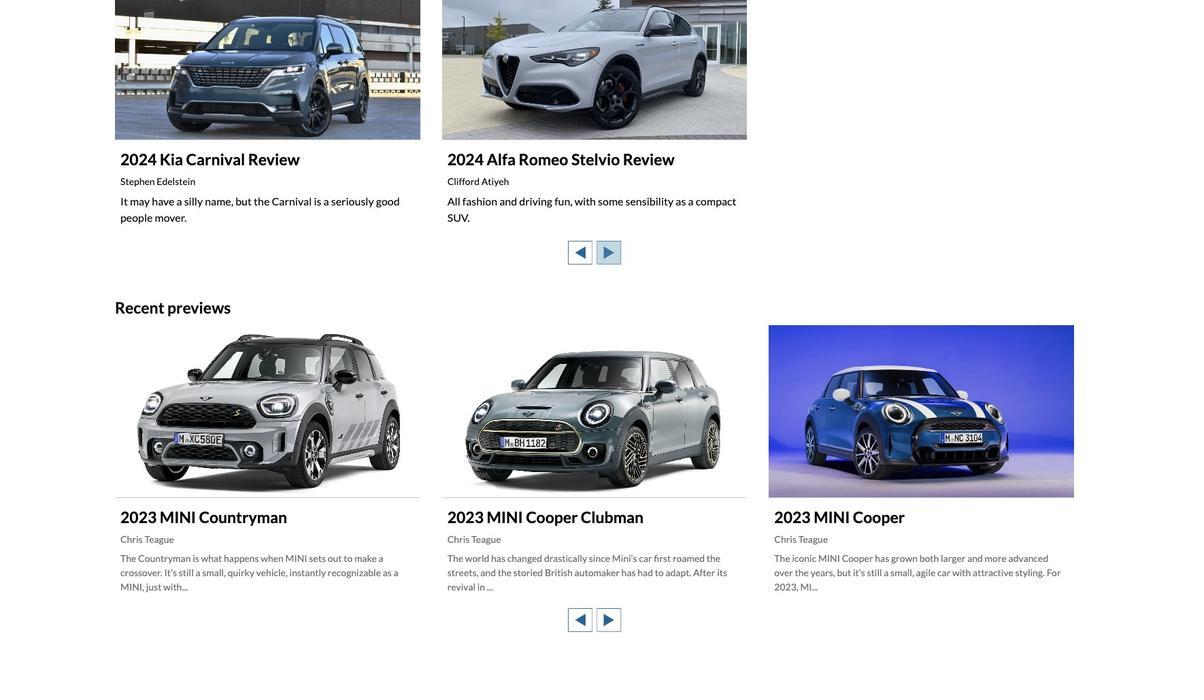 Task type: locate. For each thing, give the bounding box(es) containing it.
1 chris from the left
[[120, 533, 143, 545]]

0 vertical spatial but
[[236, 195, 252, 208]]

the countryman is what happens when mini sets out to make a crossover. it's still a small, quirky vehicle, instantly recognizable as a mini, just with...
[[120, 552, 399, 593]]

fashion
[[463, 195, 498, 208]]

mini up changed
[[487, 508, 523, 527]]

2 the from the left
[[448, 552, 464, 564]]

2024 up stephen
[[120, 150, 157, 169]]

0 horizontal spatial review
[[248, 150, 300, 169]]

1 horizontal spatial review
[[623, 150, 675, 169]]

teague up world
[[472, 533, 501, 545]]

2023
[[120, 508, 157, 527], [448, 508, 484, 527], [775, 508, 811, 527]]

chris for 2023 mini countryman
[[120, 533, 143, 545]]

has down mini's
[[622, 567, 636, 578]]

carnival inside the it may have a silly name, but the carnival is a seriously good people mover.
[[272, 195, 312, 208]]

1 horizontal spatial but
[[837, 567, 852, 578]]

review up the it may have a silly name, but the carnival is a seriously good people mover.
[[248, 150, 300, 169]]

recent previews
[[115, 298, 231, 317]]

has right world
[[491, 552, 506, 564]]

2023 up crossover.
[[120, 508, 157, 527]]

but right name,
[[236, 195, 252, 208]]

is inside the countryman is what happens when mini sets out to make a crossover. it's still a small, quirky vehicle, instantly recognizable as a mini, just with...
[[193, 552, 199, 564]]

1 vertical spatial car
[[938, 567, 951, 578]]

as right 'recognizable'
[[383, 567, 392, 578]]

it may have a silly name, but the carnival is a seriously good people mover.
[[120, 195, 400, 224]]

mini for 2023 mini countryman
[[160, 508, 196, 527]]

1 vertical spatial and
[[968, 552, 983, 564]]

2023 mini countryman link
[[120, 508, 287, 527]]

2 teague from the left
[[472, 533, 501, 545]]

the for 2023 mini cooper clubman
[[448, 552, 464, 564]]

chris teague link up world
[[448, 533, 501, 545]]

1 still from the left
[[179, 567, 194, 578]]

driving
[[519, 195, 553, 208]]

1 horizontal spatial small,
[[891, 567, 915, 578]]

1 the from the left
[[120, 552, 136, 564]]

suv.
[[448, 211, 470, 224]]

carnival inside 2024 kia carnival review stephen edelstein
[[186, 150, 245, 169]]

2 horizontal spatial has
[[875, 552, 890, 564]]

0 horizontal spatial chris
[[120, 533, 143, 545]]

stelvio
[[572, 150, 620, 169]]

1 horizontal spatial 2024
[[448, 150, 484, 169]]

more
[[985, 552, 1007, 564]]

0 vertical spatial with
[[575, 195, 596, 208]]

2024 alfa romeo stelvio review link
[[448, 150, 675, 169]]

...
[[487, 581, 493, 593]]

0 horizontal spatial as
[[383, 567, 392, 578]]

2023 up 'iconic'
[[775, 508, 811, 527]]

with down larger
[[953, 567, 972, 578]]

and inside "the world has changed drastically since mini's car first roamed the streets, and the storied british automaker has had to adapt. after its revival in ..."
[[481, 567, 496, 578]]

as right sensibility
[[676, 195, 686, 208]]

chris up crossover.
[[120, 533, 143, 545]]

countryman up happens
[[199, 508, 287, 527]]

the down 'iconic'
[[795, 567, 809, 578]]

3 the from the left
[[775, 552, 791, 564]]

small,
[[202, 567, 226, 578], [891, 567, 915, 578]]

mini inside 2023 mini countryman chris teague
[[160, 508, 196, 527]]

the
[[254, 195, 270, 208], [707, 552, 721, 564], [498, 567, 512, 578], [795, 567, 809, 578]]

2 vertical spatial and
[[481, 567, 496, 578]]

2023 inside '2023 mini cooper clubman chris teague'
[[448, 508, 484, 527]]

chris up world
[[448, 533, 470, 545]]

it's
[[853, 567, 866, 578]]

small, down what
[[202, 567, 226, 578]]

world
[[465, 552, 490, 564]]

the right name,
[[254, 195, 270, 208]]

with inside the iconic mini cooper has grown both larger and more advanced over the years, but it's still a small, agile car with attractive styling. for 2023, mi...
[[953, 567, 972, 578]]

0 horizontal spatial countryman
[[138, 552, 191, 564]]

has
[[491, 552, 506, 564], [875, 552, 890, 564], [622, 567, 636, 578]]

1 vertical spatial to
[[655, 567, 664, 578]]

and inside the iconic mini cooper has grown both larger and more advanced over the years, but it's still a small, agile car with attractive styling. for 2023, mi...
[[968, 552, 983, 564]]

1 2024 from the left
[[120, 150, 157, 169]]

0 horizontal spatial teague
[[145, 533, 174, 545]]

2023 mini cooper clubman chris teague
[[448, 508, 644, 545]]

review
[[248, 150, 300, 169], [623, 150, 675, 169]]

0 horizontal spatial 2023
[[120, 508, 157, 527]]

2023 for 2023 mini cooper
[[775, 508, 811, 527]]

1 vertical spatial carnival
[[272, 195, 312, 208]]

0 vertical spatial is
[[314, 195, 322, 208]]

0 vertical spatial countryman
[[199, 508, 287, 527]]

attractive
[[973, 567, 1014, 578]]

cooper for chris
[[853, 508, 905, 527]]

the up over
[[775, 552, 791, 564]]

changed
[[508, 552, 543, 564]]

2024
[[120, 150, 157, 169], [448, 150, 484, 169]]

1 horizontal spatial the
[[448, 552, 464, 564]]

and up ...
[[481, 567, 496, 578]]

1 2023 from the left
[[120, 508, 157, 527]]

2023 mini cooper link
[[775, 508, 905, 527]]

carnival left seriously
[[272, 195, 312, 208]]

mini inside the countryman is what happens when mini sets out to make a crossover. it's still a small, quirky vehicle, instantly recognizable as a mini, just with...
[[286, 552, 307, 564]]

0 horizontal spatial 2024
[[120, 150, 157, 169]]

mi...
[[801, 581, 819, 593]]

a
[[177, 195, 182, 208], [324, 195, 329, 208], [688, 195, 694, 208], [379, 552, 384, 564], [196, 567, 200, 578], [394, 567, 399, 578], [884, 567, 889, 578]]

1 horizontal spatial countryman
[[199, 508, 287, 527]]

mini up it's
[[160, 508, 196, 527]]

to inside the countryman is what happens when mini sets out to make a crossover. it's still a small, quirky vehicle, instantly recognizable as a mini, just with...
[[344, 552, 353, 564]]

cooper inside the iconic mini cooper has grown both larger and more advanced over the years, but it's still a small, agile car with attractive styling. for 2023, mi...
[[842, 552, 874, 564]]

1 horizontal spatial with
[[953, 567, 972, 578]]

for
[[1047, 567, 1061, 578]]

chris inside '2023 mini cooper clubman chris teague'
[[448, 533, 470, 545]]

2023 mini countryman image
[[115, 326, 420, 497]]

1 horizontal spatial carnival
[[272, 195, 312, 208]]

2 chris teague link from the left
[[448, 533, 501, 545]]

2023 inside 2023 mini countryman chris teague
[[120, 508, 157, 527]]

chris inside 2023 mini countryman chris teague
[[120, 533, 143, 545]]

and left more on the right of page
[[968, 552, 983, 564]]

cooper
[[526, 508, 578, 527], [853, 508, 905, 527], [842, 552, 874, 564]]

has left grown
[[875, 552, 890, 564]]

automaker
[[575, 567, 620, 578]]

the up "streets,"
[[448, 552, 464, 564]]

cooper up it's
[[842, 552, 874, 564]]

car
[[639, 552, 652, 564], [938, 567, 951, 578]]

countryman
[[199, 508, 287, 527], [138, 552, 191, 564]]

0 horizontal spatial still
[[179, 567, 194, 578]]

to inside "the world has changed drastically since mini's car first roamed the streets, and the storied british automaker has had to adapt. after its revival in ..."
[[655, 567, 664, 578]]

the iconic mini cooper has grown both larger and more advanced over the years, but it's still a small, agile car with attractive styling. for 2023, mi...
[[775, 552, 1061, 593]]

happens
[[224, 552, 259, 564]]

small, inside the iconic mini cooper has grown both larger and more advanced over the years, but it's still a small, agile car with attractive styling. for 2023, mi...
[[891, 567, 915, 578]]

and inside all fashion and driving fun, with some sensibility as a compact suv.
[[500, 195, 517, 208]]

0 horizontal spatial with
[[575, 195, 596, 208]]

2023 mini countryman chris teague
[[120, 508, 287, 545]]

3 chris teague link from the left
[[775, 533, 828, 545]]

mini up years,
[[819, 552, 841, 564]]

2024 for 2024 alfa romeo stelvio review
[[448, 150, 484, 169]]

to
[[344, 552, 353, 564], [655, 567, 664, 578]]

still
[[179, 567, 194, 578], [867, 567, 883, 578]]

1 vertical spatial as
[[383, 567, 392, 578]]

mini
[[160, 508, 196, 527], [487, 508, 523, 527], [814, 508, 850, 527], [286, 552, 307, 564], [819, 552, 841, 564]]

and
[[500, 195, 517, 208], [968, 552, 983, 564], [481, 567, 496, 578]]

2 2023 from the left
[[448, 508, 484, 527]]

but
[[236, 195, 252, 208], [837, 567, 852, 578]]

cooper inside 2023 mini cooper chris teague
[[853, 508, 905, 527]]

cooper inside '2023 mini cooper clubman chris teague'
[[526, 508, 578, 527]]

2023 mini cooper chris teague
[[775, 508, 905, 545]]

1 small, from the left
[[202, 567, 226, 578]]

chris up 'iconic'
[[775, 533, 797, 545]]

fun,
[[555, 195, 573, 208]]

is left seriously
[[314, 195, 322, 208]]

2024 inside 2024 alfa romeo stelvio review clifford atiyeh
[[448, 150, 484, 169]]

people
[[120, 211, 153, 224]]

the inside the iconic mini cooper has grown both larger and more advanced over the years, but it's still a small, agile car with attractive styling. for 2023, mi...
[[775, 552, 791, 564]]

2023 up world
[[448, 508, 484, 527]]

the inside "the world has changed drastically since mini's car first roamed the streets, and the storied british automaker has had to adapt. after its revival in ..."
[[448, 552, 464, 564]]

1 review from the left
[[248, 150, 300, 169]]

mini inside 2023 mini cooper chris teague
[[814, 508, 850, 527]]

1 horizontal spatial car
[[938, 567, 951, 578]]

1 horizontal spatial as
[[676, 195, 686, 208]]

1 chris teague link from the left
[[120, 533, 174, 545]]

mini for 2023 mini cooper
[[814, 508, 850, 527]]

2 horizontal spatial teague
[[799, 533, 828, 545]]

review inside 2024 alfa romeo stelvio review clifford atiyeh
[[623, 150, 675, 169]]

0 horizontal spatial to
[[344, 552, 353, 564]]

the inside the countryman is what happens when mini sets out to make a crossover. it's still a small, quirky vehicle, instantly recognizable as a mini, just with...
[[120, 552, 136, 564]]

chris inside 2023 mini cooper chris teague
[[775, 533, 797, 545]]

2 small, from the left
[[891, 567, 915, 578]]

1 horizontal spatial is
[[314, 195, 322, 208]]

2023 for 2023 mini cooper clubman
[[448, 508, 484, 527]]

but inside the iconic mini cooper has grown both larger and more advanced over the years, but it's still a small, agile car with attractive styling. for 2023, mi...
[[837, 567, 852, 578]]

2 horizontal spatial chris
[[775, 533, 797, 545]]

2024 for 2024 kia carnival review
[[120, 150, 157, 169]]

2024 alfa romeo stelvio review image
[[442, 0, 748, 140]]

chris teague link up crossover.
[[120, 533, 174, 545]]

2024 up clifford
[[448, 150, 484, 169]]

1 vertical spatial is
[[193, 552, 199, 564]]

0 vertical spatial car
[[639, 552, 652, 564]]

0 vertical spatial and
[[500, 195, 517, 208]]

stephen
[[120, 176, 155, 187]]

clifford
[[448, 176, 480, 187]]

0 vertical spatial carnival
[[186, 150, 245, 169]]

car down larger
[[938, 567, 951, 578]]

a inside all fashion and driving fun, with some sensibility as a compact suv.
[[688, 195, 694, 208]]

0 vertical spatial as
[[676, 195, 686, 208]]

has inside the iconic mini cooper has grown both larger and more advanced over the years, but it's still a small, agile car with attractive styling. for 2023, mi...
[[875, 552, 890, 564]]

0 horizontal spatial small,
[[202, 567, 226, 578]]

0 horizontal spatial is
[[193, 552, 199, 564]]

to right had
[[655, 567, 664, 578]]

1 horizontal spatial still
[[867, 567, 883, 578]]

as inside the countryman is what happens when mini sets out to make a crossover. it's still a small, quirky vehicle, instantly recognizable as a mini, just with...
[[383, 567, 392, 578]]

small, down grown
[[891, 567, 915, 578]]

teague inside 2023 mini cooper chris teague
[[799, 533, 828, 545]]

teague inside 2023 mini countryman chris teague
[[145, 533, 174, 545]]

some
[[598, 195, 624, 208]]

all
[[448, 195, 461, 208]]

2023 mini cooper clubman image
[[442, 326, 748, 497]]

1 horizontal spatial chris teague link
[[448, 533, 501, 545]]

may
[[130, 195, 150, 208]]

0 horizontal spatial carnival
[[186, 150, 245, 169]]

mini,
[[120, 581, 144, 593]]

carnival up name,
[[186, 150, 245, 169]]

with right fun,
[[575, 195, 596, 208]]

is left what
[[193, 552, 199, 564]]

but left it's
[[837, 567, 852, 578]]

1 teague from the left
[[145, 533, 174, 545]]

cooper up grown
[[853, 508, 905, 527]]

mini for 2023 mini cooper clubman
[[487, 508, 523, 527]]

2 horizontal spatial the
[[775, 552, 791, 564]]

just
[[146, 581, 162, 593]]

the
[[120, 552, 136, 564], [448, 552, 464, 564], [775, 552, 791, 564]]

mini's
[[612, 552, 638, 564]]

and down atiyeh
[[500, 195, 517, 208]]

2024 alfa romeo stelvio review clifford atiyeh
[[448, 150, 675, 187]]

teague up it's
[[145, 533, 174, 545]]

with inside all fashion and driving fun, with some sensibility as a compact suv.
[[575, 195, 596, 208]]

with
[[575, 195, 596, 208], [953, 567, 972, 578]]

it
[[120, 195, 128, 208]]

the for 2023 mini cooper
[[775, 552, 791, 564]]

0 vertical spatial to
[[344, 552, 353, 564]]

2024 kia carnival review link
[[120, 150, 300, 169]]

compact
[[696, 195, 737, 208]]

2023 inside 2023 mini cooper chris teague
[[775, 508, 811, 527]]

all fashion and driving fun, with some sensibility as a compact suv.
[[448, 195, 737, 224]]

chris teague link up 'iconic'
[[775, 533, 828, 545]]

mini up 'iconic'
[[814, 508, 850, 527]]

chris teague link for 2023 mini cooper clubman
[[448, 533, 501, 545]]

agile
[[917, 567, 936, 578]]

0 horizontal spatial chris teague link
[[120, 533, 174, 545]]

2 review from the left
[[623, 150, 675, 169]]

kia
[[160, 150, 183, 169]]

2 horizontal spatial and
[[968, 552, 983, 564]]

mini inside the iconic mini cooper has grown both larger and more advanced over the years, but it's still a small, agile car with attractive styling. for 2023, mi...
[[819, 552, 841, 564]]

1 horizontal spatial teague
[[472, 533, 501, 545]]

2023 mini cooper image
[[769, 326, 1075, 497]]

its
[[717, 567, 728, 578]]

1 vertical spatial countryman
[[138, 552, 191, 564]]

both
[[920, 552, 939, 564]]

as
[[676, 195, 686, 208], [383, 567, 392, 578]]

mini up instantly
[[286, 552, 307, 564]]

1 vertical spatial but
[[837, 567, 852, 578]]

0 horizontal spatial car
[[639, 552, 652, 564]]

cooper up drastically
[[526, 508, 578, 527]]

2 chris from the left
[[448, 533, 470, 545]]

teague
[[145, 533, 174, 545], [472, 533, 501, 545], [799, 533, 828, 545]]

teague up 'iconic'
[[799, 533, 828, 545]]

0 horizontal spatial the
[[120, 552, 136, 564]]

0 horizontal spatial and
[[481, 567, 496, 578]]

countryman up it's
[[138, 552, 191, 564]]

2024 inside 2024 kia carnival review stephen edelstein
[[120, 150, 157, 169]]

2 horizontal spatial chris teague link
[[775, 533, 828, 545]]

1 horizontal spatial 2023
[[448, 508, 484, 527]]

since
[[589, 552, 611, 564]]

the left storied
[[498, 567, 512, 578]]

to right out
[[344, 552, 353, 564]]

3 chris from the left
[[775, 533, 797, 545]]

1 horizontal spatial chris
[[448, 533, 470, 545]]

0 horizontal spatial but
[[236, 195, 252, 208]]

cooper for clubman
[[526, 508, 578, 527]]

teague for 2023 mini cooper
[[799, 533, 828, 545]]

car up had
[[639, 552, 652, 564]]

2 still from the left
[[867, 567, 883, 578]]

is inside the it may have a silly name, but the carnival is a seriously good people mover.
[[314, 195, 322, 208]]

roamed
[[673, 552, 705, 564]]

is
[[314, 195, 322, 208], [193, 552, 199, 564]]

mini inside '2023 mini cooper clubman chris teague'
[[487, 508, 523, 527]]

2 horizontal spatial 2023
[[775, 508, 811, 527]]

chris teague link
[[120, 533, 174, 545], [448, 533, 501, 545], [775, 533, 828, 545]]

1 vertical spatial with
[[953, 567, 972, 578]]

1 horizontal spatial and
[[500, 195, 517, 208]]

1 horizontal spatial to
[[655, 567, 664, 578]]

2 2024 from the left
[[448, 150, 484, 169]]

3 2023 from the left
[[775, 508, 811, 527]]

chris teague link for 2023 mini countryman
[[120, 533, 174, 545]]

review up sensibility
[[623, 150, 675, 169]]

the up crossover.
[[120, 552, 136, 564]]

3 teague from the left
[[799, 533, 828, 545]]



Task type: describe. For each thing, give the bounding box(es) containing it.
after
[[694, 567, 716, 578]]

previews
[[167, 298, 231, 317]]

the world has changed drastically since mini's car first roamed the streets, and the storied british automaker has had to adapt. after its revival in ...
[[448, 552, 728, 593]]

have
[[152, 195, 174, 208]]

over
[[775, 567, 794, 578]]

styling.
[[1016, 567, 1045, 578]]

review inside 2024 kia carnival review stephen edelstein
[[248, 150, 300, 169]]

what
[[201, 552, 222, 564]]

crossover.
[[120, 567, 162, 578]]

seriously
[[331, 195, 374, 208]]

first
[[654, 552, 671, 564]]

small, inside the countryman is what happens when mini sets out to make a crossover. it's still a small, quirky vehicle, instantly recognizable as a mini, just with...
[[202, 567, 226, 578]]

streets,
[[448, 567, 479, 578]]

had
[[638, 567, 653, 578]]

edelstein
[[157, 176, 195, 187]]

larger
[[941, 552, 966, 564]]

atiyeh
[[482, 176, 509, 187]]

clubman
[[581, 508, 644, 527]]

the inside the it may have a silly name, but the carnival is a seriously good people mover.
[[254, 195, 270, 208]]

2024 kia carnival review image
[[115, 0, 420, 140]]

when
[[261, 552, 284, 564]]

iconic
[[793, 552, 817, 564]]

recent
[[115, 298, 164, 317]]

teague inside '2023 mini cooper clubman chris teague'
[[472, 533, 501, 545]]

chris teague link for 2023 mini cooper
[[775, 533, 828, 545]]

car inside "the world has changed drastically since mini's car first roamed the streets, and the storied british automaker has had to adapt. after its revival in ..."
[[639, 552, 652, 564]]

2023 for 2023 mini countryman
[[120, 508, 157, 527]]

with...
[[163, 581, 188, 593]]

quirky
[[228, 567, 255, 578]]

make
[[355, 552, 377, 564]]

drastically
[[544, 552, 587, 564]]

storied
[[514, 567, 543, 578]]

2023,
[[775, 581, 799, 593]]

2024 kia carnival review stephen edelstein
[[120, 150, 300, 187]]

car inside the iconic mini cooper has grown both larger and more advanced over the years, but it's still a small, agile car with attractive styling. for 2023, mi...
[[938, 567, 951, 578]]

the inside the iconic mini cooper has grown both larger and more advanced over the years, but it's still a small, agile car with attractive styling. for 2023, mi...
[[795, 567, 809, 578]]

good
[[376, 195, 400, 208]]

sensibility
[[626, 195, 674, 208]]

mover.
[[155, 211, 187, 224]]

adapt.
[[666, 567, 692, 578]]

0 horizontal spatial has
[[491, 552, 506, 564]]

revival
[[448, 581, 476, 593]]

countryman inside the countryman is what happens when mini sets out to make a crossover. it's still a small, quirky vehicle, instantly recognizable as a mini, just with...
[[138, 552, 191, 564]]

still inside the countryman is what happens when mini sets out to make a crossover. it's still a small, quirky vehicle, instantly recognizable as a mini, just with...
[[179, 567, 194, 578]]

chris for 2023 mini cooper
[[775, 533, 797, 545]]

silly
[[184, 195, 203, 208]]

alfa
[[487, 150, 516, 169]]

as inside all fashion and driving fun, with some sensibility as a compact suv.
[[676, 195, 686, 208]]

recognizable
[[328, 567, 381, 578]]

name,
[[205, 195, 234, 208]]

2023 mini cooper clubman link
[[448, 508, 644, 527]]

in
[[478, 581, 485, 593]]

grown
[[892, 552, 918, 564]]

it's
[[164, 567, 177, 578]]

out
[[328, 552, 342, 564]]

countryman inside 2023 mini countryman chris teague
[[199, 508, 287, 527]]

the for 2023 mini countryman
[[120, 552, 136, 564]]

teague for 2023 mini countryman
[[145, 533, 174, 545]]

vehicle,
[[256, 567, 288, 578]]

the up its
[[707, 552, 721, 564]]

years,
[[811, 567, 836, 578]]

british
[[545, 567, 573, 578]]

a inside the iconic mini cooper has grown both larger and more advanced over the years, but it's still a small, agile car with attractive styling. for 2023, mi...
[[884, 567, 889, 578]]

instantly
[[290, 567, 326, 578]]

sets
[[309, 552, 326, 564]]

advanced
[[1009, 552, 1049, 564]]

1 horizontal spatial has
[[622, 567, 636, 578]]

romeo
[[519, 150, 569, 169]]

still inside the iconic mini cooper has grown both larger and more advanced over the years, but it's still a small, agile car with attractive styling. for 2023, mi...
[[867, 567, 883, 578]]

but inside the it may have a silly name, but the carnival is a seriously good people mover.
[[236, 195, 252, 208]]



Task type: vqa. For each thing, say whether or not it's contained in the screenshot.


